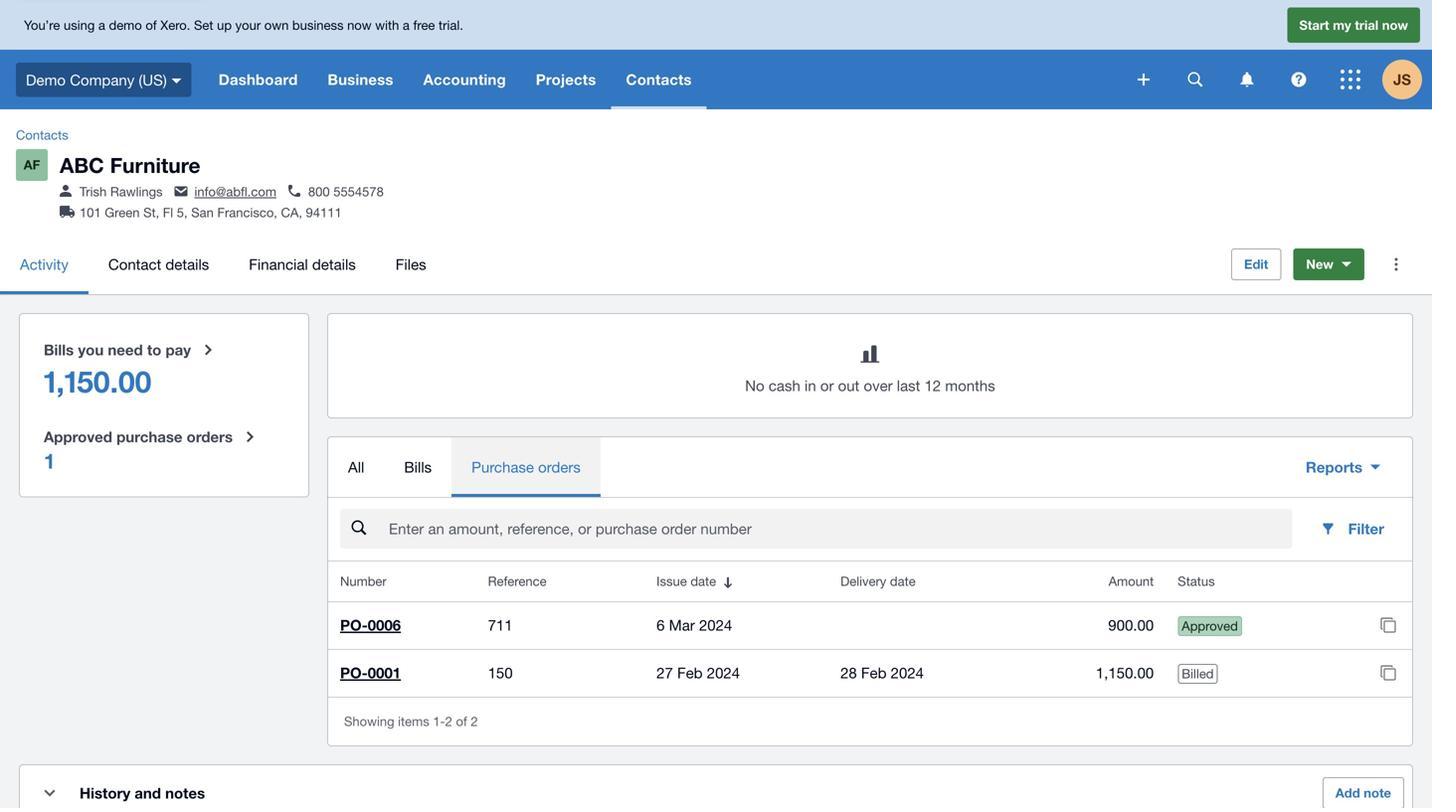 Task type: vqa. For each thing, say whether or not it's contained in the screenshot.
group
no



Task type: describe. For each thing, give the bounding box(es) containing it.
files
[[396, 256, 426, 273]]

feb for 28
[[861, 665, 887, 682]]

billed
[[1182, 667, 1214, 682]]

need
[[108, 341, 143, 359]]

1 2 from the left
[[445, 714, 452, 730]]

business
[[328, 71, 393, 89]]

out
[[838, 377, 860, 395]]

reference button
[[476, 562, 645, 602]]

history
[[80, 785, 130, 803]]

711
[[488, 617, 513, 634]]

1,150.00 inside list of purchase orders element
[[1096, 665, 1154, 682]]

contact details
[[108, 256, 209, 273]]

purchase orders button
[[452, 438, 601, 497]]

js button
[[1383, 50, 1432, 109]]

reports button
[[1290, 448, 1396, 488]]

company
[[70, 71, 134, 88]]

demo company (us)
[[26, 71, 167, 88]]

status
[[1178, 574, 1215, 589]]

2024 for 0006
[[699, 617, 732, 634]]

2024 for 0001
[[707, 665, 740, 682]]

edit
[[1244, 257, 1269, 272]]

101
[[80, 205, 101, 220]]

ca,
[[281, 205, 302, 220]]

number
[[340, 574, 387, 589]]

shipping address image
[[60, 206, 75, 218]]

start my trial now
[[1300, 17, 1408, 33]]

reports
[[1306, 459, 1363, 477]]

info@abfl.com
[[194, 184, 276, 199]]

purchase
[[116, 428, 183, 446]]

0 horizontal spatial svg image
[[1292, 72, 1306, 87]]

accounting
[[423, 71, 506, 89]]

contacts button
[[611, 50, 707, 109]]

900.00
[[1108, 617, 1154, 634]]

primary person image
[[60, 185, 72, 197]]

28
[[841, 665, 857, 682]]

abc
[[60, 153, 104, 178]]

number button
[[328, 562, 476, 602]]

in
[[805, 377, 816, 395]]

copy to draft purchase order image for 0006
[[1369, 606, 1408, 646]]

notes
[[165, 785, 205, 803]]

showing items 1-2 of 2
[[344, 714, 478, 730]]

delivery date
[[841, 574, 916, 589]]

san
[[191, 205, 214, 220]]

all
[[348, 459, 364, 476]]

activity
[[20, 256, 69, 273]]

27
[[657, 665, 673, 682]]

actions menu image
[[1377, 245, 1416, 285]]

mar
[[669, 617, 695, 634]]

business button
[[313, 50, 408, 109]]

po-0006 link
[[340, 617, 401, 635]]

and
[[135, 785, 161, 803]]

af
[[24, 157, 40, 173]]

projects button
[[521, 50, 611, 109]]

note
[[1364, 786, 1392, 801]]

trial
[[1355, 17, 1379, 33]]

to
[[147, 341, 161, 359]]

5554578
[[333, 184, 384, 199]]

approved purchase orders 1
[[44, 428, 233, 473]]

filter button
[[1305, 509, 1400, 549]]

Enter an amount, reference, or purchase order number field
[[387, 510, 1293, 548]]

furniture
[[110, 153, 201, 178]]

last
[[897, 377, 920, 395]]

using
[[64, 17, 95, 33]]

orders inside button
[[538, 459, 581, 476]]

po-0006
[[340, 617, 401, 635]]

your
[[235, 17, 261, 33]]

94111
[[306, 205, 342, 220]]

issue date
[[657, 574, 716, 589]]

free
[[413, 17, 435, 33]]

toggle image
[[44, 790, 55, 797]]

reference
[[488, 574, 547, 589]]

menu containing activity
[[0, 235, 1215, 295]]

list of purchase orders element
[[328, 562, 1412, 697]]

no cash in or out over last 12 months
[[745, 377, 995, 395]]

you're
[[24, 17, 60, 33]]

trial.
[[439, 17, 463, 33]]

none radio inside the activity summary filters option group
[[32, 326, 296, 413]]

contact
[[108, 256, 161, 273]]

12
[[925, 377, 941, 395]]

5,
[[177, 205, 188, 220]]

accounting button
[[408, 50, 521, 109]]

6 mar 2024
[[657, 617, 732, 634]]

set
[[194, 17, 213, 33]]

or
[[820, 377, 834, 395]]

menu containing all
[[328, 438, 1274, 497]]

toggle button
[[30, 774, 70, 809]]

items
[[398, 714, 429, 730]]

js
[[1393, 71, 1411, 89]]

800
[[308, 184, 330, 199]]

st,
[[143, 205, 159, 220]]

6
[[657, 617, 665, 634]]



Task type: locate. For each thing, give the bounding box(es) containing it.
date right issue at the left bottom
[[691, 574, 716, 589]]

0 horizontal spatial 2
[[445, 714, 452, 730]]

1 horizontal spatial svg image
[[1341, 70, 1361, 90]]

of for demo
[[146, 17, 157, 33]]

1
[[44, 448, 55, 473]]

28 feb 2024
[[841, 665, 924, 682]]

0 vertical spatial copy to draft purchase order image
[[1369, 606, 1408, 646]]

1 horizontal spatial of
[[456, 714, 467, 730]]

1-
[[433, 714, 445, 730]]

a left free
[[403, 17, 410, 33]]

approved down status
[[1182, 619, 1238, 634]]

po- down po-0006 link
[[340, 665, 368, 682]]

27 feb 2024
[[657, 665, 740, 682]]

history and notes
[[80, 785, 205, 803]]

delivery
[[841, 574, 887, 589]]

dashboard link
[[204, 50, 313, 109]]

xero.
[[160, 17, 190, 33]]

date
[[691, 574, 716, 589], [890, 574, 916, 589]]

1,150.00 down the you
[[44, 364, 151, 400]]

with
[[375, 17, 399, 33]]

contacts link
[[8, 125, 76, 145]]

financial
[[249, 256, 308, 273]]

1 now from the left
[[347, 17, 372, 33]]

green
[[105, 205, 140, 220]]

now
[[347, 17, 372, 33], [1382, 17, 1408, 33]]

1 horizontal spatial bills
[[404, 459, 432, 476]]

0 vertical spatial contacts
[[626, 71, 692, 89]]

2 a from the left
[[403, 17, 410, 33]]

add note
[[1336, 786, 1392, 801]]

contacts inside popup button
[[626, 71, 692, 89]]

now left with
[[347, 17, 372, 33]]

1 horizontal spatial a
[[403, 17, 410, 33]]

approved up 1
[[44, 428, 112, 446]]

contacts up af on the left top of the page
[[16, 127, 68, 143]]

of for 2
[[456, 714, 467, 730]]

1 vertical spatial po-
[[340, 665, 368, 682]]

0006
[[368, 617, 401, 635]]

orders right purchase
[[187, 428, 233, 446]]

0 horizontal spatial feb
[[677, 665, 703, 682]]

issue
[[657, 574, 687, 589]]

1 a from the left
[[98, 17, 105, 33]]

1 details from the left
[[166, 256, 209, 273]]

add
[[1336, 786, 1360, 801]]

bills for bills
[[404, 459, 432, 476]]

details for financial details
[[312, 256, 356, 273]]

800 5554578
[[308, 184, 384, 199]]

2 date from the left
[[890, 574, 916, 589]]

1 po- from the top
[[340, 617, 368, 635]]

0 vertical spatial po-
[[340, 617, 368, 635]]

you
[[78, 341, 104, 359]]

purchase
[[472, 459, 534, 476]]

0 horizontal spatial now
[[347, 17, 372, 33]]

activity button
[[0, 235, 88, 295]]

trish
[[80, 184, 107, 199]]

0 horizontal spatial details
[[166, 256, 209, 273]]

bills inside the bills you need to pay 1,150.00
[[44, 341, 74, 359]]

1,150.00 down 900.00
[[1096, 665, 1154, 682]]

po- for 0006
[[340, 617, 368, 635]]

2
[[445, 714, 452, 730], [471, 714, 478, 730]]

po-0001 link
[[340, 665, 401, 682]]

0001
[[368, 665, 401, 682]]

2 details from the left
[[312, 256, 356, 273]]

2024 down 6 mar 2024
[[707, 665, 740, 682]]

francisco,
[[217, 205, 277, 220]]

of right 1-
[[456, 714, 467, 730]]

po-
[[340, 617, 368, 635], [340, 665, 368, 682]]

bills left the you
[[44, 341, 74, 359]]

svg image
[[1188, 72, 1203, 87], [1241, 72, 1254, 87], [1138, 74, 1150, 86], [172, 78, 182, 83]]

1,150.00 inside the bills you need to pay 1,150.00
[[44, 364, 151, 400]]

2 po- from the top
[[340, 665, 368, 682]]

approved inside approved purchase orders 1
[[44, 428, 112, 446]]

my
[[1333, 17, 1351, 33]]

none radio inside the activity summary filters option group
[[32, 413, 296, 485]]

cash
[[769, 377, 801, 395]]

you're using a demo of xero. set up your own business now with a free trial.
[[24, 17, 463, 33]]

1 vertical spatial bills
[[404, 459, 432, 476]]

orders inside approved purchase orders 1
[[187, 428, 233, 446]]

1 copy to draft purchase order image from the top
[[1369, 606, 1408, 646]]

1 vertical spatial copy to draft purchase order image
[[1369, 654, 1408, 693]]

add note button
[[1323, 778, 1404, 809]]

pay
[[166, 341, 191, 359]]

approved for approved purchase orders 1
[[44, 428, 112, 446]]

orders
[[187, 428, 233, 446], [538, 459, 581, 476]]

0 horizontal spatial a
[[98, 17, 105, 33]]

1 feb from the left
[[677, 665, 703, 682]]

bills right all
[[404, 459, 432, 476]]

bills
[[44, 341, 74, 359], [404, 459, 432, 476]]

2 feb from the left
[[861, 665, 887, 682]]

po- for 0001
[[340, 665, 368, 682]]

all button
[[328, 438, 384, 497]]

1 horizontal spatial feb
[[861, 665, 887, 682]]

1 horizontal spatial now
[[1382, 17, 1408, 33]]

2024 right "28"
[[891, 665, 924, 682]]

svg image inside "demo company (us)" popup button
[[172, 78, 182, 83]]

1 vertical spatial contacts
[[16, 127, 68, 143]]

details down 94111
[[312, 256, 356, 273]]

0 horizontal spatial of
[[146, 17, 157, 33]]

1 horizontal spatial approved
[[1182, 619, 1238, 634]]

date for issue date
[[691, 574, 716, 589]]

rawlings
[[110, 184, 163, 199]]

copy to draft purchase order image
[[1369, 606, 1408, 646], [1369, 654, 1408, 693]]

1 horizontal spatial orders
[[538, 459, 581, 476]]

1 horizontal spatial date
[[890, 574, 916, 589]]

amount
[[1109, 574, 1154, 589]]

po-0001
[[340, 665, 401, 682]]

2 right items
[[445, 714, 452, 730]]

1 vertical spatial 1,150.00
[[1096, 665, 1154, 682]]

date for delivery date
[[890, 574, 916, 589]]

None radio
[[32, 326, 296, 413]]

activity summary filters option group
[[20, 314, 308, 497]]

of left the xero.
[[146, 17, 157, 33]]

details down the 5,
[[166, 256, 209, 273]]

0 vertical spatial 1,150.00
[[44, 364, 151, 400]]

1,150.00
[[44, 364, 151, 400], [1096, 665, 1154, 682]]

own
[[264, 17, 289, 33]]

0 horizontal spatial 1,150.00
[[44, 364, 151, 400]]

0 vertical spatial orders
[[187, 428, 233, 446]]

orders right purchase on the left of the page
[[538, 459, 581, 476]]

bills for bills you need to pay 1,150.00
[[44, 341, 74, 359]]

1 vertical spatial approved
[[1182, 619, 1238, 634]]

status button
[[1166, 562, 1331, 602]]

banner containing dashboard
[[0, 0, 1432, 109]]

date inside button
[[890, 574, 916, 589]]

1 horizontal spatial 2
[[471, 714, 478, 730]]

None radio
[[32, 413, 296, 485]]

feb
[[677, 665, 703, 682], [861, 665, 887, 682]]

financial details
[[249, 256, 356, 273]]

now right trial
[[1382, 17, 1408, 33]]

date right delivery
[[890, 574, 916, 589]]

101 green st, fl 5, san francisco, ca, 94111
[[80, 205, 342, 220]]

0 horizontal spatial bills
[[44, 341, 74, 359]]

approved inside list of purchase orders element
[[1182, 619, 1238, 634]]

approved
[[44, 428, 112, 446], [1182, 619, 1238, 634]]

trish rawlings
[[80, 184, 163, 199]]

a right using
[[98, 17, 105, 33]]

none radio containing 1
[[32, 413, 296, 485]]

demo company (us) button
[[0, 50, 204, 109]]

contacts for contacts link
[[16, 127, 68, 143]]

approved for approved
[[1182, 619, 1238, 634]]

demo
[[26, 71, 66, 88]]

over
[[864, 377, 893, 395]]

contact details button
[[88, 235, 229, 295]]

svg image left js
[[1341, 70, 1361, 90]]

amount button
[[1026, 562, 1166, 602]]

0 horizontal spatial date
[[691, 574, 716, 589]]

phone number image
[[288, 185, 300, 197]]

bills button
[[384, 438, 452, 497]]

0 vertical spatial menu
[[0, 235, 1215, 295]]

1 vertical spatial of
[[456, 714, 467, 730]]

banner
[[0, 0, 1432, 109]]

feb right 27 on the left bottom of the page
[[677, 665, 703, 682]]

150
[[488, 665, 513, 682]]

1 horizontal spatial contacts
[[626, 71, 692, 89]]

details for contact details
[[166, 256, 209, 273]]

0 vertical spatial approved
[[44, 428, 112, 446]]

fl
[[163, 205, 173, 220]]

svg image
[[1341, 70, 1361, 90], [1292, 72, 1306, 87]]

contacts right projects on the top of page
[[626, 71, 692, 89]]

2 right 1-
[[471, 714, 478, 730]]

0 horizontal spatial approved
[[44, 428, 112, 446]]

1 date from the left
[[691, 574, 716, 589]]

2 2 from the left
[[471, 714, 478, 730]]

contacts for contacts popup button
[[626, 71, 692, 89]]

purchase orders menu item
[[452, 438, 601, 497]]

svg image down start
[[1292, 72, 1306, 87]]

po- down number
[[340, 617, 368, 635]]

issue date button
[[645, 562, 829, 602]]

0 vertical spatial bills
[[44, 341, 74, 359]]

2 now from the left
[[1382, 17, 1408, 33]]

menu
[[0, 235, 1215, 295], [328, 438, 1274, 497]]

delivery date button
[[829, 562, 1026, 602]]

feb for 27
[[677, 665, 703, 682]]

1 vertical spatial menu
[[328, 438, 1274, 497]]

purchase orders
[[472, 459, 581, 476]]

1 horizontal spatial 1,150.00
[[1096, 665, 1154, 682]]

copy to draft purchase order image for 0001
[[1369, 654, 1408, 693]]

bills inside button
[[404, 459, 432, 476]]

0 horizontal spatial orders
[[187, 428, 233, 446]]

none radio containing 1,150.00
[[32, 326, 296, 413]]

feb right "28"
[[861, 665, 887, 682]]

2 copy to draft purchase order image from the top
[[1369, 654, 1408, 693]]

1 vertical spatial orders
[[538, 459, 581, 476]]

0 horizontal spatial contacts
[[16, 127, 68, 143]]

1 horizontal spatial details
[[312, 256, 356, 273]]

0 vertical spatial of
[[146, 17, 157, 33]]

new button
[[1293, 249, 1365, 281]]

2024 right "mar"
[[699, 617, 732, 634]]

projects
[[536, 71, 596, 89]]

email image
[[175, 187, 188, 197]]

date inside button
[[691, 574, 716, 589]]



